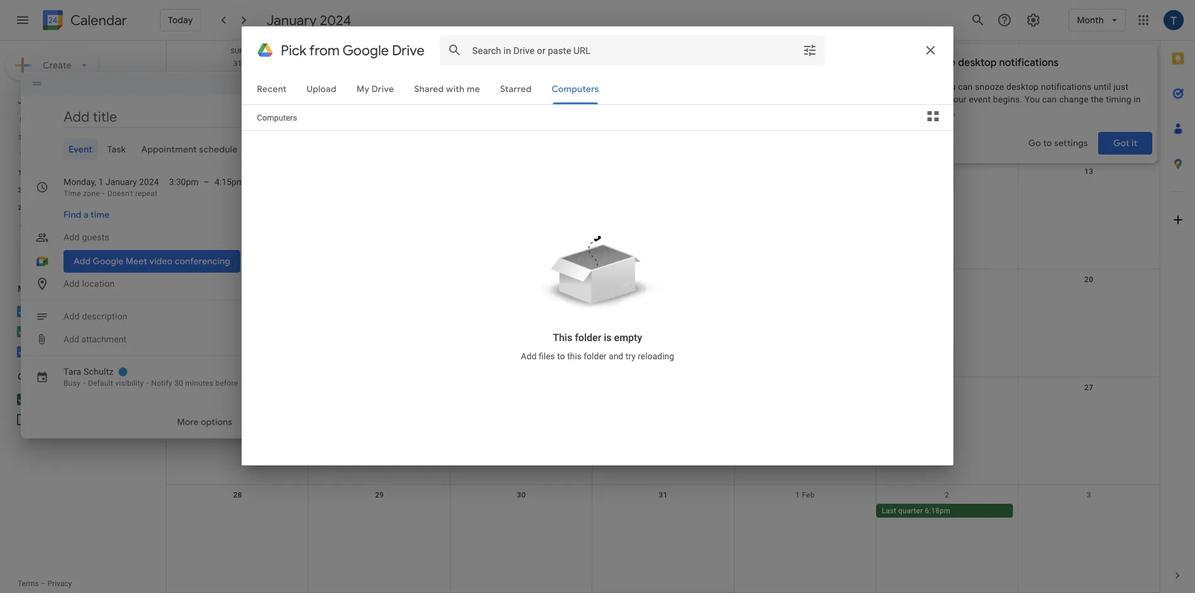 Task type: describe. For each thing, give the bounding box(es) containing it.
23 element
[[53, 182, 68, 198]]

0 vertical spatial 4
[[803, 59, 807, 68]]

1 horizontal spatial 27
[[1084, 383, 1093, 392]]

w
[[77, 116, 82, 123]]

terms link
[[18, 580, 39, 589]]

row containing s
[[12, 111, 147, 128]]

18 element
[[91, 165, 106, 180]]

in
[[1134, 94, 1141, 104]]

you
[[1025, 94, 1040, 104]]

attachment
[[81, 334, 126, 345]]

tara schultz
[[35, 307, 83, 317]]

16 element
[[53, 165, 68, 180]]

11
[[95, 151, 102, 159]]

5 february element
[[33, 218, 48, 233]]

1 column header from the left
[[593, 41, 735, 53]]

timing
[[1106, 94, 1131, 104]]

1 horizontal spatial 13
[[1084, 167, 1093, 176]]

8
[[97, 221, 101, 229]]

schultz
[[55, 307, 83, 317]]

snooze desktop notifications alert dialog
[[906, 44, 1157, 164]]

tue
[[515, 47, 528, 55]]

1 for 1 feb
[[795, 491, 800, 500]]

task
[[107, 144, 126, 155]]

today button
[[160, 9, 201, 31]]

desktop inside now you can snooze desktop notifications until just before your event begins. you can change the timing in settings.
[[1006, 81, 1039, 92]]

1 horizontal spatial january 2024
[[267, 11, 351, 29]]

my calendars button
[[3, 279, 156, 299]]

row containing 14
[[167, 270, 1160, 378]]

21 element
[[14, 182, 29, 198]]

24 element
[[72, 182, 87, 198]]

1 vertical spatial 2024
[[54, 95, 75, 106]]

birthdays
[[35, 327, 72, 337]]

snooze desktop notifications
[[921, 56, 1059, 69]]

10:30pm
[[641, 90, 671, 99]]

quarter for 10:30pm
[[614, 90, 639, 99]]

first quarter 10:53pm
[[598, 291, 672, 300]]

17
[[659, 275, 668, 284]]

add
[[64, 334, 79, 345]]

you
[[941, 81, 956, 92]]

6
[[58, 221, 62, 229]]

appointment
[[141, 144, 197, 155]]

calendars for my calendars
[[33, 284, 74, 295]]

3 february element
[[130, 200, 145, 215]]

t
[[97, 116, 101, 123]]

6 february element
[[53, 218, 68, 233]]

last quarter 10:30pm
[[598, 90, 671, 99]]

other calendars button
[[3, 367, 156, 387]]

first
[[598, 291, 613, 300]]

main drawer image
[[15, 13, 30, 28]]

jan
[[376, 59, 389, 68]]

until
[[1094, 81, 1111, 92]]

now
[[921, 81, 939, 92]]

29
[[375, 491, 384, 500]]

25 element
[[91, 182, 106, 198]]

row group containing 31
[[12, 128, 147, 234]]

19 element
[[111, 165, 126, 180]]

ximmy
[[341, 90, 364, 99]]

17 element
[[72, 165, 87, 180]]

1 vertical spatial january 2024
[[18, 95, 75, 106]]

last quarter 6:18pm button
[[876, 505, 1013, 518]]

find
[[64, 209, 81, 221]]

now you can snooze desktop notifications until just before your event begins. you can change the timing in settings.
[[921, 81, 1141, 117]]

snooze
[[975, 81, 1004, 92]]

1 for 1
[[97, 204, 101, 211]]

/
[[366, 90, 369, 99]]

3 column header from the left
[[1019, 41, 1160, 53]]

12 element
[[111, 147, 126, 162]]

begins.
[[993, 94, 1022, 104]]

8 february element
[[91, 218, 106, 233]]

26
[[115, 186, 122, 194]]

terms – privacy
[[18, 580, 72, 589]]

tara inside "my calendars" list
[[35, 307, 52, 317]]

1 horizontal spatial can
[[1042, 94, 1057, 104]]

settings.
[[921, 107, 956, 117]]

desktop inside snooze desktop notifications heading
[[958, 56, 997, 69]]

my calendars
[[18, 284, 74, 295]]

my calendars list
[[3, 302, 156, 362]]

row containing 4
[[12, 216, 147, 234]]

last quarter 6:18pm
[[882, 507, 950, 516]]

time
[[91, 209, 110, 221]]

other calendars
[[18, 372, 86, 383]]

27 inside january 2024 grid
[[134, 186, 141, 194]]

30 for 1
[[57, 204, 64, 211]]

14 element
[[14, 165, 29, 180]]

1 for 1 jan
[[370, 59, 374, 68]]

7 february element
[[72, 218, 87, 233]]

0 horizontal spatial can
[[958, 81, 973, 92]]

20 element
[[130, 165, 145, 180]]

today
[[168, 14, 193, 26]]

1 vertical spatial 14
[[233, 275, 242, 284]]

1 jan
[[370, 59, 389, 68]]

my
[[18, 284, 30, 295]]

snooze desktop notifications heading
[[921, 55, 1142, 70]]

3 inside january 2024 grid
[[78, 133, 81, 141]]

21 inside january 2024 grid
[[18, 186, 25, 194]]

12
[[115, 151, 122, 159]]

tasks
[[35, 347, 58, 357]]

20
[[1084, 275, 1093, 284]]

before
[[921, 94, 947, 104]]

27 element
[[130, 182, 145, 198]]

cell containing 3pm
[[309, 72, 451, 103]]



Task type: locate. For each thing, give the bounding box(es) containing it.
mon
[[371, 47, 387, 55]]

calendar
[[70, 12, 127, 29]]

quarter for 10:53pm
[[615, 291, 640, 300]]

2024
[[320, 11, 351, 29], [54, 95, 75, 106]]

privacy link
[[48, 580, 72, 589]]

task button
[[102, 138, 131, 161]]

saturday column header
[[128, 111, 147, 128]]

1 vertical spatial 28
[[233, 491, 242, 500]]

1 horizontal spatial 2
[[945, 491, 949, 500]]

january
[[267, 11, 317, 29], [18, 95, 52, 106]]

1 horizontal spatial 2024
[[320, 11, 351, 29]]

quarter inside "button"
[[614, 90, 639, 99]]

7 down the schedule
[[235, 167, 240, 176]]

tara right /
[[371, 90, 385, 99]]

1 right a
[[97, 204, 101, 211]]

2
[[519, 59, 524, 68], [945, 491, 949, 500]]

1 horizontal spatial 30
[[517, 491, 526, 500]]

0 vertical spatial 21
[[18, 186, 25, 194]]

january 2024
[[267, 11, 351, 29], [18, 95, 75, 106]]

thu
[[798, 47, 812, 55]]

11 element
[[91, 147, 106, 162]]

grid
[[166, 41, 1160, 594]]

notifications inside now you can snooze desktop notifications until just before your event begins. you can change the timing in settings.
[[1041, 81, 1092, 92]]

2 up last quarter 6:18pm button
[[945, 491, 949, 500]]

1 vertical spatial notifications
[[1041, 81, 1092, 92]]

Add title text field
[[64, 108, 292, 126]]

10:53pm
[[642, 291, 672, 300]]

can right the you
[[1042, 94, 1057, 104]]

the
[[1091, 94, 1104, 104]]

january 2024 grid
[[12, 111, 147, 234]]

14
[[18, 169, 25, 176], [233, 275, 242, 284]]

1 vertical spatial quarter
[[615, 291, 640, 300]]

1 horizontal spatial 14
[[233, 275, 242, 284]]

tuesday column header
[[51, 111, 70, 128]]

1 vertical spatial 21
[[233, 383, 242, 392]]

2 vertical spatial 7
[[78, 221, 81, 229]]

tab list
[[1160, 41, 1195, 559], [31, 138, 292, 161]]

notifications up now you can snooze desktop notifications until just before your event begins. you can change the timing in settings.
[[999, 56, 1059, 69]]

quarter left "6:18pm"
[[898, 507, 923, 516]]

30 inside january 2024 grid
[[57, 204, 64, 211]]

0 horizontal spatial 13
[[134, 151, 141, 159]]

30 for 1 feb
[[517, 491, 526, 500]]

13 element
[[130, 147, 145, 162]]

row group
[[12, 128, 147, 234]]

tab list containing event
[[31, 138, 292, 161]]

1 vertical spatial 4
[[97, 133, 101, 141]]

your
[[949, 94, 967, 104]]

quarter right first
[[615, 291, 640, 300]]

None search field
[[0, 237, 156, 264]]

0 horizontal spatial 4
[[20, 221, 23, 229]]

calendars for other calendars
[[45, 372, 86, 383]]

1 vertical spatial tara
[[35, 307, 52, 317]]

change
[[1059, 94, 1089, 104]]

30
[[57, 204, 64, 211], [517, 491, 526, 500]]

1 february element
[[91, 200, 106, 215]]

1 horizontal spatial 4
[[97, 133, 101, 141]]

desktop up the snooze
[[958, 56, 997, 69]]

sun
[[231, 47, 244, 55]]

last inside last quarter 6:18pm button
[[882, 507, 896, 516]]

0 vertical spatial quarter
[[614, 90, 639, 99]]

0 vertical spatial 28
[[18, 204, 25, 211]]

1 left feb
[[795, 491, 800, 500]]

2 vertical spatial quarter
[[898, 507, 923, 516]]

1
[[370, 59, 374, 68], [97, 204, 101, 211], [795, 491, 800, 500]]

1 vertical spatial 2
[[945, 491, 949, 500]]

0 vertical spatial 2
[[519, 59, 524, 68]]

calendars
[[33, 284, 74, 295], [45, 372, 86, 383]]

0 horizontal spatial 14
[[18, 169, 25, 176]]

0 vertical spatial 13
[[134, 151, 141, 159]]

1 horizontal spatial last
[[882, 507, 896, 516]]

desktop up the you
[[1006, 81, 1039, 92]]

25
[[95, 186, 102, 194]]

event
[[969, 94, 991, 104]]

column header
[[593, 41, 735, 53], [877, 41, 1019, 53], [1019, 41, 1160, 53]]

4 down 28 element
[[20, 221, 23, 229]]

1 horizontal spatial tara
[[371, 90, 385, 99]]

0 vertical spatial january
[[267, 11, 317, 29]]

cell
[[167, 72, 309, 103], [309, 72, 451, 103], [450, 72, 592, 103], [876, 72, 1018, 103], [1018, 72, 1160, 103], [109, 128, 128, 146], [128, 128, 147, 146], [31, 164, 51, 181], [167, 180, 309, 195], [876, 180, 1018, 195], [1018, 180, 1160, 195], [167, 288, 309, 304], [450, 288, 592, 304], [876, 288, 1018, 304], [167, 397, 309, 412], [876, 397, 1018, 412], [167, 505, 309, 520], [309, 505, 450, 520], [450, 505, 592, 520], [592, 505, 734, 520], [734, 505, 876, 520]]

0 vertical spatial 2024
[[320, 11, 351, 29]]

quarter
[[614, 90, 639, 99], [615, 291, 640, 300], [898, 507, 923, 516]]

s
[[20, 116, 24, 123]]

7 up the 14 element
[[20, 151, 23, 159]]

7 for january 2024
[[20, 151, 23, 159]]

last for last quarter 10:30pm
[[598, 90, 613, 99]]

28 for 1
[[18, 204, 25, 211]]

7 inside row
[[78, 221, 81, 229]]

13 inside january 2024 grid
[[134, 151, 141, 159]]

2 vertical spatial 1
[[795, 491, 800, 500]]

0 horizontal spatial tara
[[35, 307, 52, 317]]

column header up until
[[1019, 41, 1160, 53]]

just
[[1114, 81, 1129, 92]]

1 left jan
[[370, 59, 374, 68]]

find a time button
[[58, 204, 115, 226]]

27
[[134, 186, 141, 194], [1084, 383, 1093, 392]]

calendar element
[[40, 8, 127, 35]]

0 horizontal spatial last
[[598, 90, 613, 99]]

2 february element
[[111, 200, 126, 215]]

a
[[84, 209, 88, 221]]

0 vertical spatial desktop
[[958, 56, 997, 69]]

7 down find a time
[[78, 221, 81, 229]]

2 vertical spatial 4
[[20, 221, 23, 229]]

29 element
[[33, 200, 48, 215]]

f
[[116, 116, 120, 123]]

7 for sun
[[235, 167, 240, 176]]

21
[[18, 186, 25, 194], [233, 383, 242, 392]]

0 horizontal spatial 3
[[78, 133, 81, 141]]

0 horizontal spatial tab list
[[31, 138, 292, 161]]

0 vertical spatial last
[[598, 90, 613, 99]]

first quarter 10:53pm button
[[592, 288, 729, 302]]

0 vertical spatial notifications
[[999, 56, 1059, 69]]

tara
[[371, 90, 385, 99], [35, 307, 52, 317]]

2 horizontal spatial 4
[[803, 59, 807, 68]]

last
[[598, 90, 613, 99], [882, 507, 896, 516]]

0 vertical spatial january 2024
[[267, 11, 351, 29]]

1 horizontal spatial desktop
[[1006, 81, 1039, 92]]

last inside last quarter 10:30pm "button"
[[598, 90, 613, 99]]

schedule
[[199, 144, 237, 155]]

4 down the thu
[[803, 59, 807, 68]]

6:18pm
[[925, 507, 950, 516]]

2 element
[[53, 130, 68, 145]]

last quarter 10:30pm button
[[592, 87, 729, 101]]

9 february element
[[111, 218, 126, 233]]

add attachment button
[[58, 328, 131, 351]]

0 horizontal spatial 30
[[57, 204, 64, 211]]

4 inside row
[[20, 221, 23, 229]]

10
[[76, 151, 83, 159]]

quarter inside row
[[615, 291, 640, 300]]

1 vertical spatial january
[[18, 95, 52, 106]]

–
[[41, 580, 46, 589]]

31
[[233, 59, 242, 68], [18, 133, 25, 141], [76, 204, 83, 211], [659, 491, 668, 500]]

22 element
[[33, 182, 48, 198]]

terms
[[18, 580, 39, 589]]

2 down tue
[[519, 59, 524, 68]]

privacy
[[48, 580, 72, 589]]

other
[[18, 372, 43, 383]]

1 vertical spatial desktop
[[1006, 81, 1039, 92]]

0 horizontal spatial desktop
[[958, 56, 997, 69]]

28 element
[[14, 200, 29, 215]]

14 inside january 2024 grid
[[18, 169, 25, 176]]

calendar heading
[[68, 12, 127, 29]]

0 horizontal spatial january 2024
[[18, 95, 75, 106]]

1 vertical spatial 27
[[1084, 383, 1093, 392]]

1 vertical spatial 7
[[235, 167, 240, 176]]

0 horizontal spatial 21
[[18, 186, 25, 194]]

appointment schedule button
[[136, 138, 242, 161]]

0 vertical spatial tara
[[371, 90, 385, 99]]

last for last quarter 6:18pm
[[882, 507, 896, 516]]

column header up the snooze
[[877, 41, 1019, 53]]

event button
[[64, 138, 97, 161]]

0 horizontal spatial 2
[[519, 59, 524, 68]]

1 vertical spatial can
[[1042, 94, 1057, 104]]

28
[[18, 204, 25, 211], [233, 491, 242, 500]]

2 column header from the left
[[877, 41, 1019, 53]]

10 element
[[72, 147, 87, 162]]

last left "6:18pm"
[[882, 507, 896, 516]]

0 vertical spatial 27
[[134, 186, 141, 194]]

0 vertical spatial 1
[[370, 59, 374, 68]]

0 horizontal spatial 2024
[[54, 95, 75, 106]]

1 vertical spatial calendars
[[45, 372, 86, 383]]

1 feb
[[795, 491, 815, 500]]

13
[[134, 151, 141, 159], [1084, 167, 1093, 176]]

appointment schedule
[[141, 144, 237, 155]]

add attachment
[[64, 334, 126, 345]]

0 horizontal spatial 28
[[18, 204, 25, 211]]

can up "your"
[[958, 81, 973, 92]]

find a time
[[64, 209, 110, 221]]

1 vertical spatial last
[[882, 507, 896, 516]]

desktop
[[958, 56, 997, 69], [1006, 81, 1039, 92]]

calendars up tara schultz
[[33, 284, 74, 295]]

22
[[37, 186, 44, 194]]

2 horizontal spatial 7
[[235, 167, 240, 176]]

0 vertical spatial can
[[958, 81, 973, 92]]

4 up "11" element
[[97, 133, 101, 141]]

2 vertical spatial 3
[[1087, 491, 1091, 500]]

row containing sun
[[167, 41, 1160, 55]]

grid containing 31
[[166, 41, 1160, 594]]

28 for 1 feb
[[233, 491, 242, 500]]

0 vertical spatial calendars
[[33, 284, 74, 295]]

0 horizontal spatial 7
[[20, 151, 23, 159]]

1 horizontal spatial 28
[[233, 491, 242, 500]]

0 vertical spatial 7
[[20, 151, 23, 159]]

2 horizontal spatial 3
[[1087, 491, 1091, 500]]

4 february element
[[14, 218, 29, 233]]

column header up last quarter 10:30pm "button"
[[593, 41, 735, 53]]

1 vertical spatial 3
[[78, 133, 81, 141]]

3pm
[[323, 90, 338, 99]]

0 horizontal spatial january
[[18, 95, 52, 106]]

30 element
[[53, 200, 68, 215]]

1 horizontal spatial 7
[[78, 221, 81, 229]]

1 vertical spatial 1
[[97, 204, 101, 211]]

28 inside row group
[[18, 204, 25, 211]]

24
[[76, 186, 83, 194]]

31 december element
[[14, 130, 29, 145]]

snooze
[[921, 56, 956, 69]]

event
[[69, 144, 92, 155]]

0 horizontal spatial 27
[[134, 186, 141, 194]]

3pm ximmy / tara
[[323, 90, 385, 99]]

1 vertical spatial 13
[[1084, 167, 1093, 176]]

1 horizontal spatial 1
[[370, 59, 374, 68]]

notifications inside heading
[[999, 56, 1059, 69]]

calendars down tasks
[[45, 372, 86, 383]]

other calendars list
[[3, 390, 156, 430]]

1 vertical spatial 30
[[517, 491, 526, 500]]

14 row
[[12, 164, 147, 181]]

26 element
[[111, 182, 126, 198]]

1 horizontal spatial tab list
[[1160, 41, 1195, 559]]

2 horizontal spatial 1
[[795, 491, 800, 500]]

0 vertical spatial 14
[[18, 169, 25, 176]]

1 horizontal spatial 21
[[233, 383, 242, 392]]

feb
[[802, 491, 815, 500]]

tara up birthdays
[[35, 307, 52, 317]]

23
[[57, 186, 64, 194]]

1 horizontal spatial 3
[[661, 59, 666, 68]]

quarter left 10:30pm
[[614, 90, 639, 99]]

quarter for 6:18pm
[[898, 507, 923, 516]]

row
[[167, 41, 1160, 55], [167, 53, 1160, 162], [12, 111, 147, 128], [12, 128, 147, 146], [12, 146, 147, 164], [167, 162, 1160, 270], [12, 181, 147, 199], [12, 199, 147, 216], [12, 216, 147, 234], [167, 270, 1160, 378], [167, 378, 1160, 486], [167, 486, 1160, 594]]

1 horizontal spatial january
[[267, 11, 317, 29]]

0 horizontal spatial 1
[[97, 204, 101, 211]]

31 element
[[72, 200, 87, 215]]

notifications up the change
[[1041, 81, 1092, 92]]

0 vertical spatial 3
[[661, 59, 666, 68]]

4
[[803, 59, 807, 68], [97, 133, 101, 141], [20, 221, 23, 229]]

9
[[58, 151, 62, 159]]

1 inside january 2024 grid
[[97, 204, 101, 211]]

3
[[661, 59, 666, 68], [78, 133, 81, 141], [1087, 491, 1091, 500]]

0 vertical spatial 30
[[57, 204, 64, 211]]

last left 10:30pm
[[598, 90, 613, 99]]



Task type: vqa. For each thing, say whether or not it's contained in the screenshot.
the rightmost '21'
yes



